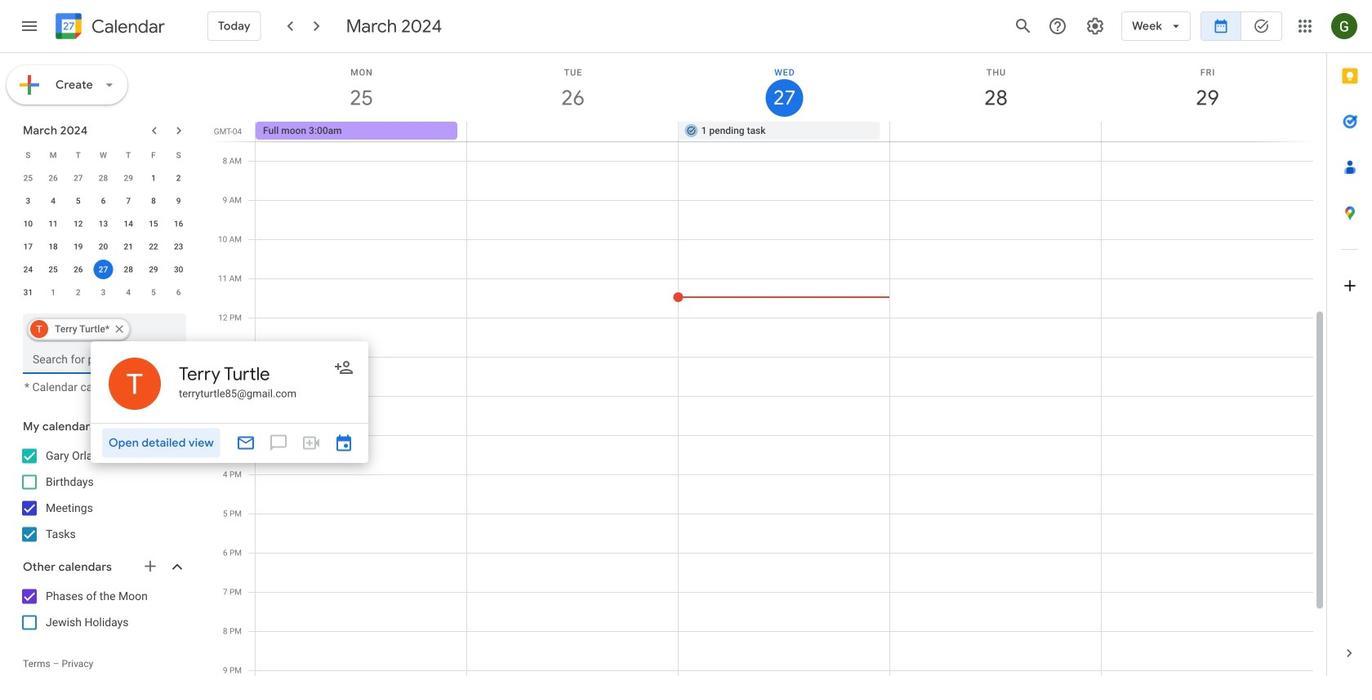 Task type: locate. For each thing, give the bounding box(es) containing it.
30 element
[[169, 260, 188, 279]]

8 element
[[144, 191, 163, 211]]

grid
[[209, 53, 1327, 677]]

selected people list box
[[23, 314, 186, 345]]

10 element
[[18, 214, 38, 234]]

21 element
[[119, 237, 138, 257]]

Search for people text field
[[33, 345, 176, 374]]

heading
[[88, 17, 165, 36]]

row group
[[16, 167, 191, 304]]

1 element
[[144, 168, 163, 188]]

add other calendars image
[[142, 558, 159, 575]]

6 element
[[94, 191, 113, 211]]

february 25 element
[[18, 168, 38, 188]]

31 element
[[18, 283, 38, 302]]

12 element
[[68, 214, 88, 234]]

tab list
[[1328, 53, 1373, 631]]

4 element
[[43, 191, 63, 211]]

cell
[[467, 122, 679, 141], [890, 122, 1102, 141], [1102, 122, 1313, 141], [91, 258, 116, 281]]

row
[[248, 122, 1327, 141], [16, 144, 191, 167], [16, 167, 191, 190], [16, 190, 191, 212], [16, 212, 191, 235], [16, 235, 191, 258], [16, 258, 191, 281], [16, 281, 191, 304]]

april 4 element
[[119, 283, 138, 302]]

3 element
[[18, 191, 38, 211]]

None search field
[[0, 307, 203, 394]]

cell inside march 2024 grid
[[91, 258, 116, 281]]

7 element
[[119, 191, 138, 211]]

19 element
[[68, 237, 88, 257]]



Task type: describe. For each thing, give the bounding box(es) containing it.
24 element
[[18, 260, 38, 279]]

16 element
[[169, 214, 188, 234]]

april 3 element
[[94, 283, 113, 302]]

9 element
[[169, 191, 188, 211]]

my calendars list
[[3, 443, 203, 548]]

calendar element
[[52, 10, 165, 46]]

march 2024 grid
[[16, 144, 191, 304]]

april 2 element
[[68, 283, 88, 302]]

february 26 element
[[43, 168, 63, 188]]

22 element
[[144, 237, 163, 257]]

27, today element
[[94, 260, 113, 279]]

20 element
[[94, 237, 113, 257]]

april 1 element
[[43, 283, 63, 302]]

18 element
[[43, 237, 63, 257]]

april 6 element
[[169, 283, 188, 302]]

information card element
[[91, 342, 368, 463]]

11 element
[[43, 214, 63, 234]]

terry turtle, selected option
[[27, 316, 131, 342]]

main drawer image
[[20, 16, 39, 36]]

february 27 element
[[68, 168, 88, 188]]

13 element
[[94, 214, 113, 234]]

settings menu image
[[1086, 16, 1106, 36]]

26 element
[[68, 260, 88, 279]]

14 element
[[119, 214, 138, 234]]

2 element
[[169, 168, 188, 188]]

23 element
[[169, 237, 188, 257]]

other calendars list
[[3, 584, 203, 636]]

5 element
[[68, 191, 88, 211]]

february 28 element
[[94, 168, 113, 188]]

april 5 element
[[144, 283, 163, 302]]

25 element
[[43, 260, 63, 279]]

heading inside calendar element
[[88, 17, 165, 36]]

28 element
[[119, 260, 138, 279]]

february 29 element
[[119, 168, 138, 188]]

17 element
[[18, 237, 38, 257]]

29 element
[[144, 260, 163, 279]]

15 element
[[144, 214, 163, 234]]



Task type: vqa. For each thing, say whether or not it's contained in the screenshot.
"27, today" element
yes



